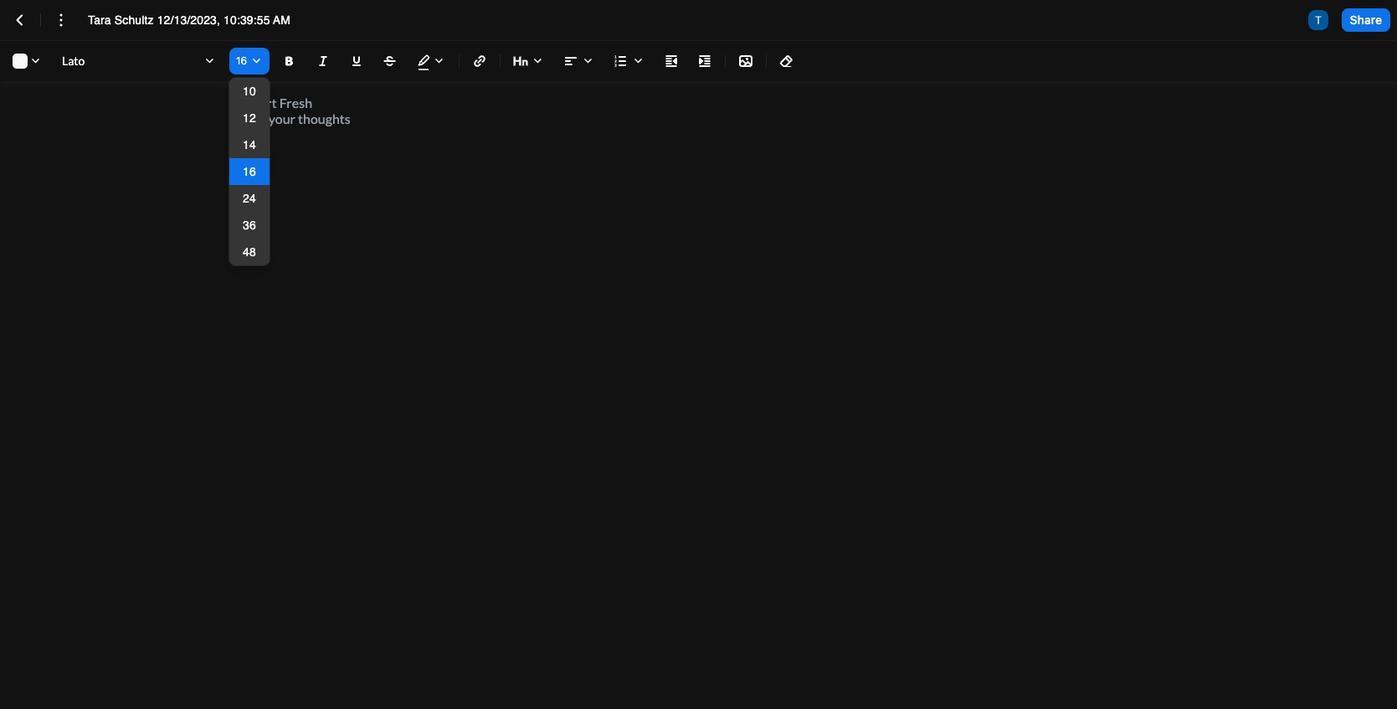 Task type: describe. For each thing, give the bounding box(es) containing it.
bold image
[[280, 51, 300, 71]]

strikethrough image
[[380, 51, 400, 71]]

14 menu item
[[229, 131, 270, 158]]

36
[[243, 219, 256, 232]]

share button
[[1342, 8, 1391, 32]]

tara schultz image
[[1309, 10, 1329, 30]]

lato
[[62, 54, 85, 68]]

increase indent image
[[695, 51, 715, 71]]

48 menu item
[[229, 239, 270, 265]]

48
[[243, 245, 256, 259]]

24
[[243, 192, 256, 205]]

clear style image
[[777, 51, 797, 71]]

italic image
[[313, 51, 333, 71]]

12 menu item
[[229, 105, 270, 131]]

10
[[243, 85, 256, 98]]



Task type: locate. For each thing, give the bounding box(es) containing it.
16 menu item
[[229, 158, 270, 185]]

all notes image
[[10, 10, 30, 30]]

decrease indent image
[[662, 51, 682, 71]]

36 menu item
[[229, 212, 270, 239]]

14
[[243, 138, 256, 152]]

share
[[1351, 12, 1383, 27]]

10 menu item
[[229, 78, 270, 105]]

insert image image
[[736, 51, 756, 71]]

24 menu item
[[229, 185, 270, 212]]

menu containing 10
[[229, 78, 270, 265]]

menu
[[229, 78, 270, 265]]

lato button
[[55, 48, 223, 75]]

None text field
[[88, 12, 316, 28], [236, 50, 263, 72], [88, 12, 316, 28], [236, 50, 263, 72]]

16
[[243, 165, 256, 178]]

12
[[243, 111, 256, 125]]

more image
[[51, 10, 71, 30]]

link image
[[470, 51, 490, 71]]

underline image
[[347, 51, 367, 71]]



Task type: vqa. For each thing, say whether or not it's contained in the screenshot.
Clear Style icon
yes



